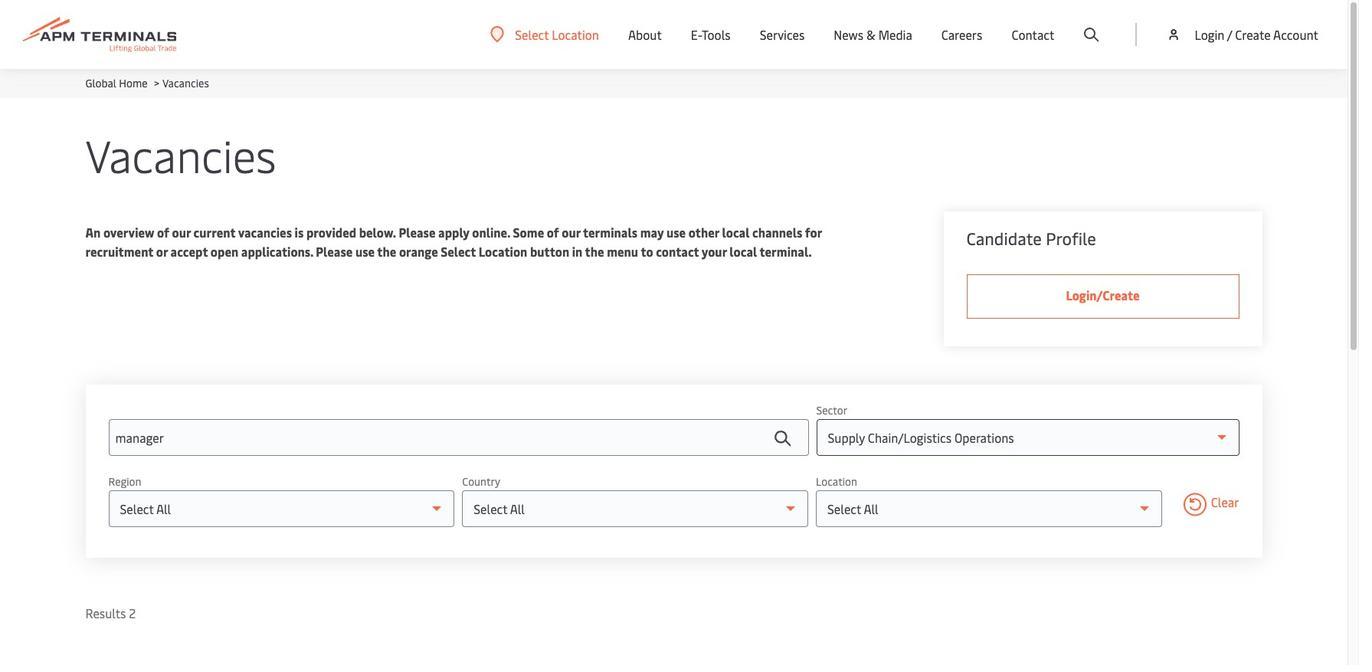 Task type: describe. For each thing, give the bounding box(es) containing it.
news
[[834, 26, 864, 43]]

login/create
[[1066, 287, 1140, 303]]

2 the from the left
[[585, 243, 604, 260]]

online.
[[472, 224, 510, 241]]

media
[[879, 26, 912, 43]]

please inside 'an overview of our current vacancies is provided below. please apply online. some of our terminals may use other local channels for recruitment or accept open applications.'
[[399, 224, 436, 241]]

may
[[640, 224, 664, 241]]

1 of from the left
[[157, 224, 169, 241]]

use inside 'an overview of our current vacancies is provided below. please apply online. some of our terminals may use other local channels for recruitment or accept open applications.'
[[667, 224, 686, 241]]

2 our from the left
[[562, 224, 581, 241]]

select location
[[515, 26, 599, 43]]

is
[[295, 224, 304, 241]]

contact button
[[1012, 0, 1055, 69]]

channels
[[752, 224, 802, 241]]

your
[[702, 243, 727, 260]]

services button
[[760, 0, 805, 69]]

2 vertical spatial location
[[816, 474, 857, 489]]

some
[[513, 224, 544, 241]]

recruitment
[[85, 243, 153, 260]]

menu
[[607, 243, 638, 260]]

login/create link
[[967, 274, 1239, 319]]

orange
[[399, 243, 438, 260]]

&
[[867, 26, 876, 43]]

about
[[628, 26, 662, 43]]

results
[[85, 605, 126, 621]]

create
[[1235, 26, 1271, 43]]

tools
[[702, 26, 731, 43]]

home
[[119, 76, 148, 90]]

candidate
[[967, 227, 1042, 250]]

an
[[85, 224, 101, 241]]

global
[[85, 76, 116, 90]]

contact
[[1012, 26, 1055, 43]]

about button
[[628, 0, 662, 69]]

1 horizontal spatial location
[[552, 26, 599, 43]]

2
[[129, 605, 136, 621]]

overview
[[103, 224, 154, 241]]

careers button
[[942, 0, 983, 69]]

>
[[154, 76, 159, 90]]

news & media button
[[834, 0, 912, 69]]

1 vertical spatial local
[[730, 243, 757, 260]]

global home link
[[85, 76, 148, 90]]

provided
[[306, 224, 356, 241]]

local inside 'an overview of our current vacancies is provided below. please apply online. some of our terminals may use other local channels for recruitment or accept open applications.'
[[722, 224, 750, 241]]

button
[[530, 243, 569, 260]]

vacancies
[[238, 224, 292, 241]]

1 vertical spatial select
[[441, 243, 476, 260]]

results 2
[[85, 605, 136, 621]]

accept
[[171, 243, 208, 260]]

0 horizontal spatial location
[[479, 243, 527, 260]]



Task type: vqa. For each thing, say whether or not it's contained in the screenshot.
infrastructure.
no



Task type: locate. For each thing, give the bounding box(es) containing it.
1 vertical spatial location
[[479, 243, 527, 260]]

candidate profile
[[967, 227, 1096, 250]]

e-tools button
[[691, 0, 731, 69]]

1 the from the left
[[377, 243, 396, 260]]

in
[[572, 243, 583, 260]]

location down online.
[[479, 243, 527, 260]]

clear button
[[1184, 493, 1239, 519]]

2 of from the left
[[547, 224, 559, 241]]

login / create account link
[[1167, 0, 1319, 69]]

0 vertical spatial select
[[515, 26, 549, 43]]

location
[[552, 26, 599, 43], [479, 243, 527, 260], [816, 474, 857, 489]]

local up your
[[722, 224, 750, 241]]

use
[[667, 224, 686, 241], [355, 243, 375, 260]]

clear
[[1211, 493, 1239, 510]]

or
[[156, 243, 168, 260]]

1 horizontal spatial select
[[515, 26, 549, 43]]

0 horizontal spatial of
[[157, 224, 169, 241]]

country
[[462, 474, 500, 489]]

1 horizontal spatial use
[[667, 224, 686, 241]]

use down "below."
[[355, 243, 375, 260]]

login
[[1195, 26, 1225, 43]]

please use the orange select location button in the menu to contact your local terminal.
[[316, 243, 812, 260]]

news & media
[[834, 26, 912, 43]]

1 horizontal spatial of
[[547, 224, 559, 241]]

please
[[399, 224, 436, 241], [316, 243, 353, 260]]

open
[[211, 243, 238, 260]]

0 vertical spatial local
[[722, 224, 750, 241]]

region
[[108, 474, 141, 489]]

please down provided
[[316, 243, 353, 260]]

1 vertical spatial please
[[316, 243, 353, 260]]

1 horizontal spatial please
[[399, 224, 436, 241]]

1 vertical spatial use
[[355, 243, 375, 260]]

vacancies right the >
[[162, 76, 209, 90]]

select
[[515, 26, 549, 43], [441, 243, 476, 260]]

of
[[157, 224, 169, 241], [547, 224, 559, 241]]

terminals
[[583, 224, 638, 241]]

terminal.
[[760, 243, 812, 260]]

/
[[1227, 26, 1232, 43]]

0 horizontal spatial select
[[441, 243, 476, 260]]

0 horizontal spatial use
[[355, 243, 375, 260]]

applications.
[[241, 243, 313, 260]]

location down sector
[[816, 474, 857, 489]]

0 vertical spatial use
[[667, 224, 686, 241]]

apply
[[438, 224, 469, 241]]

0 vertical spatial location
[[552, 26, 599, 43]]

1 vertical spatial vacancies
[[85, 124, 276, 185]]

1 horizontal spatial the
[[585, 243, 604, 260]]

2 horizontal spatial location
[[816, 474, 857, 489]]

0 horizontal spatial the
[[377, 243, 396, 260]]

the right the in at the left top
[[585, 243, 604, 260]]

services
[[760, 26, 805, 43]]

e-tools
[[691, 26, 731, 43]]

0 vertical spatial please
[[399, 224, 436, 241]]

account
[[1273, 26, 1319, 43]]

the
[[377, 243, 396, 260], [585, 243, 604, 260]]

for
[[805, 224, 822, 241]]

careers
[[942, 26, 983, 43]]

1 horizontal spatial our
[[562, 224, 581, 241]]

our up accept
[[172, 224, 191, 241]]

below.
[[359, 224, 396, 241]]

vacancies
[[162, 76, 209, 90], [85, 124, 276, 185]]

global home > vacancies
[[85, 76, 209, 90]]

our up the in at the left top
[[562, 224, 581, 241]]

vacancies down the >
[[85, 124, 276, 185]]

of up button in the top of the page
[[547, 224, 559, 241]]

contact
[[656, 243, 699, 260]]

0 horizontal spatial our
[[172, 224, 191, 241]]

0 horizontal spatial please
[[316, 243, 353, 260]]

other
[[689, 224, 719, 241]]

0 vertical spatial vacancies
[[162, 76, 209, 90]]

location left about dropdown button
[[552, 26, 599, 43]]

to
[[641, 243, 653, 260]]

text search text field
[[108, 419, 809, 456]]

select location button
[[491, 26, 599, 43]]

current
[[194, 224, 236, 241]]

please up orange
[[399, 224, 436, 241]]

local right your
[[730, 243, 757, 260]]

of up the or
[[157, 224, 169, 241]]

login / create account
[[1195, 26, 1319, 43]]

sector
[[816, 403, 848, 418]]

profile
[[1046, 227, 1096, 250]]

an overview of our current vacancies is provided below. please apply online. some of our terminals may use other local channels for recruitment or accept open applications.
[[85, 224, 822, 260]]

the down "below."
[[377, 243, 396, 260]]

our
[[172, 224, 191, 241], [562, 224, 581, 241]]

use up contact
[[667, 224, 686, 241]]

local
[[722, 224, 750, 241], [730, 243, 757, 260]]

e-
[[691, 26, 702, 43]]

1 our from the left
[[172, 224, 191, 241]]



